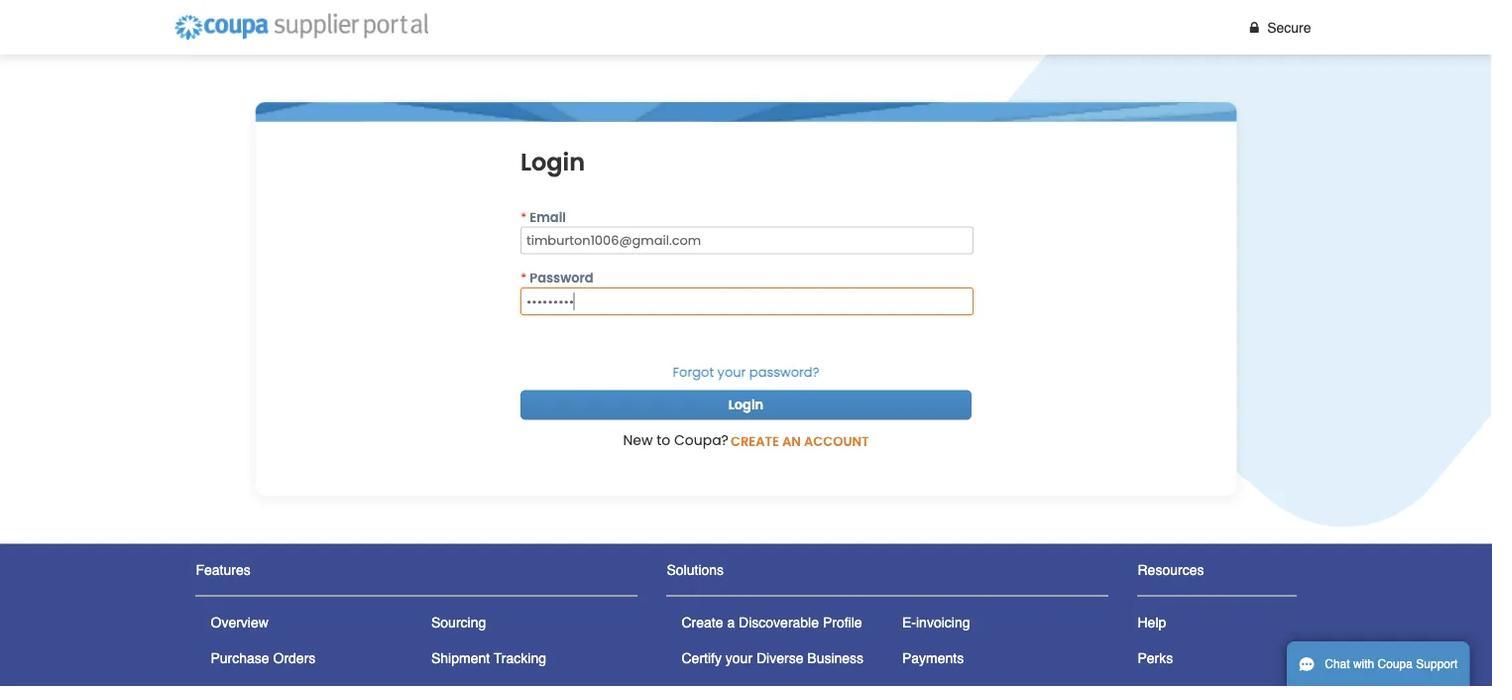 Task type: describe. For each thing, give the bounding box(es) containing it.
coupa?
[[674, 431, 729, 450]]

email
[[530, 208, 566, 226]]

purchase orders link
[[211, 650, 316, 666]]

discoverable
[[739, 614, 819, 630]]

chat with coupa support
[[1325, 658, 1458, 671]]

a
[[727, 614, 735, 630]]

* for * email
[[521, 208, 527, 226]]

features
[[196, 562, 251, 578]]

resources link
[[1138, 562, 1204, 578]]

payments
[[903, 650, 964, 666]]

account
[[804, 432, 869, 450]]

secure
[[1268, 19, 1312, 35]]

create an account link
[[729, 431, 869, 457]]

password
[[530, 269, 594, 287]]

shipment tracking link
[[431, 650, 546, 666]]

help
[[1138, 614, 1167, 630]]

create
[[682, 614, 724, 630]]

to
[[657, 431, 671, 450]]

e-invoicing
[[903, 614, 970, 630]]

forgot your password? link
[[673, 363, 820, 381]]

new to coupa? create an account
[[623, 431, 869, 450]]

sourcing
[[431, 614, 486, 630]]

your for password?
[[718, 363, 746, 381]]

diverse
[[757, 650, 804, 666]]

create a discoverable profile
[[682, 614, 862, 630]]

login inside button
[[729, 396, 764, 414]]

new
[[623, 431, 653, 450]]

create an account button
[[731, 431, 869, 452]]

certify your diverse business link
[[682, 650, 864, 666]]

coupa supplier portal image
[[165, 5, 438, 49]]



Task type: locate. For each thing, give the bounding box(es) containing it.
your for diverse
[[726, 650, 753, 666]]

your
[[718, 363, 746, 381], [726, 650, 753, 666]]

shipment tracking
[[431, 650, 546, 666]]

login up email
[[521, 146, 585, 179]]

with
[[1354, 658, 1375, 671]]

e-
[[903, 614, 916, 630]]

chat with coupa support button
[[1287, 642, 1470, 687]]

fw image
[[1246, 20, 1264, 34]]

resources
[[1138, 562, 1204, 578]]

your down a
[[726, 650, 753, 666]]

create a discoverable profile link
[[682, 614, 862, 630]]

tracking
[[494, 650, 546, 666]]

*
[[521, 208, 527, 226], [521, 269, 527, 287]]

forgot your password?
[[673, 363, 820, 381]]

sourcing link
[[431, 614, 486, 630]]

login
[[521, 146, 585, 179], [729, 396, 764, 414]]

shipment
[[431, 650, 490, 666]]

overview
[[211, 614, 269, 630]]

0 vertical spatial *
[[521, 208, 527, 226]]

* for * password
[[521, 269, 527, 287]]

chat
[[1325, 658, 1350, 671]]

support
[[1417, 658, 1458, 671]]

purchase orders
[[211, 650, 316, 666]]

coupa
[[1378, 658, 1413, 671]]

perks link
[[1138, 650, 1174, 666]]

1 vertical spatial *
[[521, 269, 527, 287]]

payments link
[[903, 650, 964, 666]]

login button
[[521, 391, 972, 420]]

perks
[[1138, 650, 1174, 666]]

None password field
[[521, 288, 974, 316]]

certify your diverse business
[[682, 650, 864, 666]]

2 * from the top
[[521, 269, 527, 287]]

e-invoicing link
[[903, 614, 970, 630]]

an
[[783, 432, 801, 450]]

help link
[[1138, 614, 1167, 630]]

your up login button
[[718, 363, 746, 381]]

1 vertical spatial login
[[729, 396, 764, 414]]

0 vertical spatial login
[[521, 146, 585, 179]]

invoicing
[[916, 614, 970, 630]]

login down forgot your password?
[[729, 396, 764, 414]]

1 vertical spatial your
[[726, 650, 753, 666]]

password?
[[750, 363, 820, 381]]

1 * from the top
[[521, 208, 527, 226]]

* left email
[[521, 208, 527, 226]]

solutions
[[667, 562, 724, 578]]

overview link
[[211, 614, 269, 630]]

0 horizontal spatial login
[[521, 146, 585, 179]]

certify
[[682, 650, 722, 666]]

None text field
[[521, 227, 974, 254]]

* password
[[521, 269, 594, 287]]

orders
[[273, 650, 316, 666]]

0 vertical spatial your
[[718, 363, 746, 381]]

profile
[[823, 614, 862, 630]]

* left password
[[521, 269, 527, 287]]

create
[[731, 432, 779, 450]]

business
[[808, 650, 864, 666]]

* email
[[521, 208, 566, 226]]

forgot
[[673, 363, 714, 381]]

1 horizontal spatial login
[[729, 396, 764, 414]]

purchase
[[211, 650, 269, 666]]



Task type: vqa. For each thing, say whether or not it's contained in the screenshot.
Perks
yes



